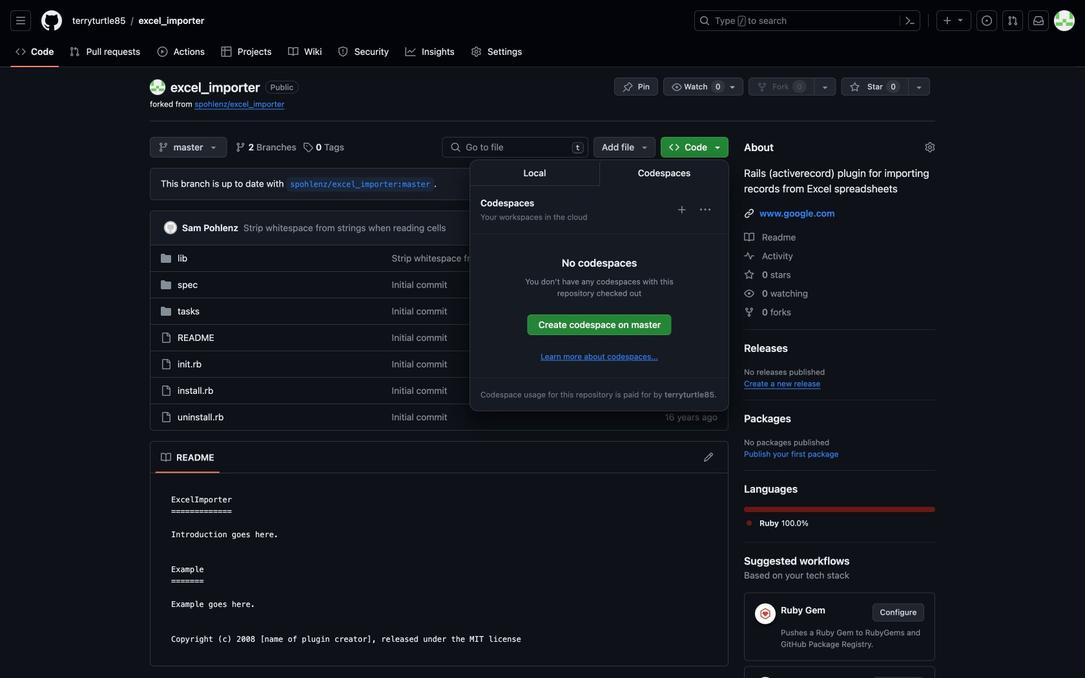 Task type: describe. For each thing, give the bounding box(es) containing it.
graph image
[[406, 47, 416, 57]]

author image
[[164, 221, 177, 234]]

play image
[[157, 47, 168, 57]]

2 triangle down image from the left
[[640, 142, 650, 153]]

0 horizontal spatial eye image
[[672, 82, 682, 92]]

1 vertical spatial book image
[[745, 232, 755, 243]]

Go to file text field
[[466, 138, 567, 157]]

git branch image
[[236, 142, 246, 153]]

git pull request image
[[69, 47, 80, 57]]

edit file image
[[704, 452, 714, 463]]

1 horizontal spatial git pull request image
[[1008, 16, 1019, 26]]

1 horizontal spatial book image
[[288, 47, 299, 57]]

owner avatar image
[[150, 79, 165, 95]]

git branch image
[[158, 142, 169, 153]]

issue opened image
[[982, 16, 993, 26]]

1 horizontal spatial eye image
[[745, 289, 755, 299]]

add this repository to a list image
[[915, 82, 925, 92]]

star image
[[745, 270, 755, 280]]

shield image
[[338, 47, 348, 57]]



Task type: vqa. For each thing, say whether or not it's contained in the screenshot.
text box
no



Task type: locate. For each thing, give the bounding box(es) containing it.
2 horizontal spatial triangle down image
[[713, 142, 723, 153]]

pulse image
[[745, 251, 755, 261]]

repo forked image
[[757, 82, 768, 92], [745, 307, 755, 318]]

book image
[[288, 47, 299, 57], [745, 232, 755, 243], [161, 453, 171, 463]]

1 directory image from the top
[[161, 280, 171, 290]]

eye image down star icon
[[745, 289, 755, 299]]

triangle down image for rightmost "code" image
[[713, 142, 723, 153]]

eye image
[[672, 82, 682, 92], [745, 289, 755, 299]]

see your forks of this repository image
[[821, 82, 831, 92]]

pin this repository to your profile image
[[623, 82, 633, 92]]

0 vertical spatial book image
[[288, 47, 299, 57]]

1 vertical spatial repo forked image
[[745, 307, 755, 318]]

0 vertical spatial git pull request image
[[1008, 16, 1019, 26]]

star image
[[850, 82, 861, 92]]

directory image
[[161, 253, 171, 264]]

triangle down image for git branch image
[[208, 142, 219, 153]]

1 horizontal spatial code image
[[670, 142, 680, 153]]

0 horizontal spatial git pull request image
[[547, 179, 558, 189]]

0 horizontal spatial book image
[[161, 453, 171, 463]]

1 vertical spatial git pull request image
[[547, 179, 558, 189]]

git pull request image down go to file text field
[[547, 179, 558, 189]]

menu
[[471, 160, 729, 411]]

0 horizontal spatial triangle down image
[[208, 142, 219, 153]]

ruby gem logo image
[[761, 609, 771, 620]]

triangle down image
[[208, 142, 219, 153], [640, 142, 650, 153], [713, 142, 723, 153]]

edit repository metadata image
[[926, 142, 936, 153]]

1 vertical spatial code image
[[670, 142, 680, 153]]

0 vertical spatial code image
[[16, 47, 26, 57]]

2 vertical spatial book image
[[161, 453, 171, 463]]

0 vertical spatial eye image
[[672, 82, 682, 92]]

command palette image
[[905, 16, 916, 26]]

tab list
[[471, 160, 729, 186]]

gear image
[[471, 47, 482, 57]]

link image
[[745, 208, 755, 219]]

1 triangle down image from the left
[[208, 142, 219, 153]]

eye image right the 'pin this repository to your profile' image
[[672, 82, 682, 92]]

tag image
[[303, 142, 313, 153]]

list
[[67, 10, 687, 31]]

1 horizontal spatial repo forked image
[[757, 82, 768, 92]]

git pull request image
[[1008, 16, 1019, 26], [547, 179, 558, 189]]

dot fill image
[[745, 518, 755, 529]]

0 vertical spatial directory image
[[161, 280, 171, 290]]

1 vertical spatial directory image
[[161, 306, 171, 317]]

ruby 100.0 element
[[745, 507, 936, 513]]

plus image
[[943, 16, 953, 26]]

directory image
[[161, 280, 171, 290], [161, 306, 171, 317]]

2 horizontal spatial book image
[[745, 232, 755, 243]]

triangle down image
[[956, 15, 966, 25]]

1 vertical spatial eye image
[[745, 289, 755, 299]]

repo forked image left see your forks of this repository icon
[[757, 82, 768, 92]]

repo forked image down star icon
[[745, 307, 755, 318]]

0 vertical spatial repo forked image
[[757, 82, 768, 92]]

0 horizontal spatial code image
[[16, 47, 26, 57]]

table image
[[221, 47, 232, 57]]

3 triangle down image from the left
[[713, 142, 723, 153]]

0 users starred this repository element
[[887, 80, 901, 93]]

git pull request image left notifications image on the top right of page
[[1008, 16, 1019, 26]]

0 horizontal spatial repo forked image
[[745, 307, 755, 318]]

1 horizontal spatial triangle down image
[[640, 142, 650, 153]]

code image
[[16, 47, 26, 57], [670, 142, 680, 153]]

homepage image
[[41, 10, 62, 31]]

2 directory image from the top
[[161, 306, 171, 317]]

search image
[[451, 142, 461, 153]]

notifications image
[[1034, 16, 1044, 26]]

sync image
[[646, 179, 656, 189]]



